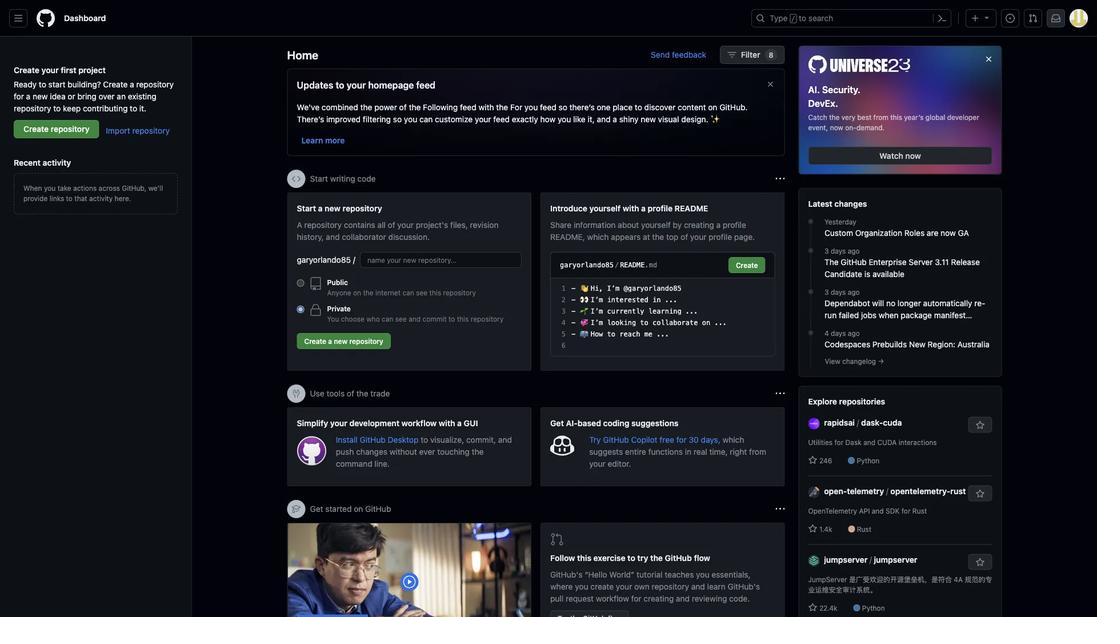 Task type: locate. For each thing, give the bounding box(es) containing it.
security.
[[822, 84, 860, 95]]

1 why am i seeing this? image from the top
[[776, 174, 785, 183]]

3 star image from the top
[[808, 603, 817, 612]]

get left ai-
[[550, 418, 564, 428]]

which down information
[[587, 232, 609, 241]]

0 vertical spatial ago
[[848, 247, 860, 255]]

1 vertical spatial see
[[395, 315, 407, 323]]

1 jumpserver from the left
[[824, 555, 868, 565]]

days for the
[[831, 247, 846, 255]]

this right 'commit'
[[457, 315, 469, 323]]

1 horizontal spatial rust
[[912, 507, 927, 515]]

interactions
[[899, 439, 937, 447]]

workflow down create
[[596, 594, 629, 603]]

longer
[[898, 299, 921, 308]]

- left 👀
[[571, 296, 576, 304]]

ago inside 3 days ago dependabot will no longer automatically re- run failed jobs when package manifest changes
[[848, 288, 860, 296]]

1 vertical spatial readme
[[620, 261, 645, 269]]

0 vertical spatial can
[[419, 114, 433, 124]]

1 vertical spatial rust
[[857, 525, 871, 533]]

1 horizontal spatial creating
[[684, 220, 714, 229]]

try the github flow element
[[541, 523, 785, 617]]

0 vertical spatial star this repository image
[[976, 421, 985, 430]]

0 vertical spatial activity
[[43, 158, 71, 167]]

learn more
[[301, 135, 345, 145]]

github,
[[122, 184, 146, 192]]

github up suggests
[[603, 435, 629, 444]]

1 horizontal spatial which
[[723, 435, 744, 444]]

to down "take"
[[66, 194, 73, 202]]

commit
[[423, 315, 447, 323]]

repository up history, at left top
[[304, 220, 342, 229]]

what is github? element
[[287, 523, 531, 617]]

rust down the opentelemetry-
[[912, 507, 927, 515]]

1 horizontal spatial in
[[685, 447, 691, 456]]

📫
[[580, 330, 587, 338]]

can inside private you choose who can see and commit to this repository
[[382, 315, 393, 323]]

1 vertical spatial 3
[[825, 288, 829, 296]]

now left on-
[[830, 124, 843, 132]]

repository inside a repository contains all of your project's files, revision history, and collaborator discussion.
[[304, 220, 342, 229]]

candidate
[[825, 269, 862, 279]]

this left year's
[[890, 113, 902, 121]]

2 horizontal spatial can
[[419, 114, 433, 124]]

project
[[78, 65, 106, 75]]

the down the commit,
[[472, 447, 484, 456]]

0 vertical spatial get
[[550, 418, 564, 428]]

take
[[58, 184, 71, 192]]

days up codespaces at the right bottom of page
[[831, 329, 846, 337]]

0 vertical spatial readme
[[675, 203, 708, 213]]

discussion.
[[388, 232, 430, 241]]

one
[[597, 102, 610, 112]]

none submit inside introduce yourself with a profile readme element
[[728, 257, 765, 273]]

now inside yesterday custom organization roles are now ga
[[941, 228, 956, 238]]

collaborate
[[653, 319, 698, 327]]

1 vertical spatial activity
[[89, 194, 113, 202]]

functions
[[648, 447, 683, 456]]

profile up page.
[[723, 220, 746, 229]]

to left it.
[[130, 103, 137, 113]]

profile left page.
[[709, 232, 732, 241]]

0 vertical spatial see
[[416, 289, 427, 297]]

i'm right "hi,"
[[607, 285, 620, 293]]

homepage
[[368, 80, 414, 91]]

actions
[[73, 184, 97, 192]]

a
[[297, 220, 302, 229]]

your inside share information about yourself by creating a profile readme, which appears at the top of your profile page.
[[690, 232, 706, 241]]

see right who
[[395, 315, 407, 323]]

new down discover
[[641, 114, 656, 124]]

start inside create a new repository element
[[297, 203, 316, 213]]

which inside share information about yourself by creating a profile readme, which appears at the top of your profile page.
[[587, 232, 609, 241]]

1 star image from the top
[[808, 456, 817, 465]]

0 vertical spatial which
[[587, 232, 609, 241]]

garyorlando85
[[297, 255, 351, 265], [560, 261, 614, 269]]

2 vertical spatial changes
[[356, 447, 387, 456]]

right
[[730, 447, 747, 456]]

0 horizontal spatial garyorlando85
[[297, 255, 351, 265]]

0 vertical spatial why am i seeing this? image
[[776, 174, 785, 183]]

2 vertical spatial days
[[831, 329, 846, 337]]

1 dot fill image from the top
[[806, 217, 815, 226]]

on inside the 1 - 👋 hi, i'm @garyorlando85 2 - 👀 i'm interested in ... 3 - 🌱 i'm currently learning ... 4 - 💞️ i'm looking to collaborate on ... 5 - 📫 how to reach me ... 6
[[702, 319, 710, 327]]

rapidsai
[[824, 418, 855, 427]]

the right try at bottom right
[[650, 553, 663, 563]]

1 vertical spatial profile
[[723, 220, 746, 229]]

3 inside the 1 - 👋 hi, i'm @garyorlando85 2 - 👀 i'm interested in ... 3 - 🌱 i'm currently learning ... 4 - 💞️ i'm looking to collaborate on ... 5 - 📫 how to reach me ... 6
[[562, 307, 566, 315]]

1 vertical spatial dot fill image
[[806, 328, 815, 337]]

watch
[[879, 151, 903, 160]]

development
[[349, 418, 399, 428]]

on
[[708, 102, 717, 112], [353, 289, 361, 297], [702, 319, 710, 327], [354, 504, 363, 514]]

1 horizontal spatial 4
[[825, 329, 829, 337]]

available
[[873, 269, 905, 279]]

of inside share information about yourself by creating a profile readme, which appears at the top of your profile page.
[[681, 232, 688, 241]]

get
[[550, 418, 564, 428], [310, 504, 323, 514]]

2 vertical spatial 3
[[562, 307, 566, 315]]

star this repository image for rapidsai / dask-cuda
[[976, 421, 985, 430]]

of right tools
[[347, 389, 354, 398]]

github desktop image
[[297, 436, 327, 466]]

how
[[591, 330, 603, 338]]

/ inside introduce yourself with a profile readme element
[[615, 261, 619, 269]]

1 vertical spatial which
[[723, 435, 744, 444]]

a inside share information about yourself by creating a profile readme, which appears at the top of your profile page.
[[716, 220, 721, 229]]

for inside 'github's "hello world" tutorial teaches you essentials, where you create your own repository and learn github's pull request workflow for creating and reviewing code.'
[[631, 594, 641, 603]]

0 horizontal spatial creating
[[644, 594, 674, 603]]

1 horizontal spatial jumpserver
[[874, 555, 917, 565]]

yourself
[[589, 203, 621, 213], [641, 220, 671, 229]]

changes down failed
[[825, 323, 856, 332]]

the left internet
[[363, 289, 374, 297]]

create a new repository button
[[297, 333, 391, 349]]

see up private you choose who can see and commit to this repository
[[416, 289, 427, 297]]

public anyone on the internet can see this repository
[[327, 278, 476, 297]]

use tools of the trade
[[310, 389, 390, 398]]

your right customize
[[475, 114, 491, 124]]

tools image
[[292, 389, 301, 398]]

1 vertical spatial 4
[[825, 329, 829, 337]]

1 horizontal spatial garyorlando85
[[560, 261, 614, 269]]

0 horizontal spatial rust
[[857, 525, 871, 533]]

start for start a new repository
[[297, 203, 316, 213]]

now right watch
[[905, 151, 921, 160]]

2 star this repository image from the top
[[976, 558, 985, 567]]

- left '💞️'
[[571, 319, 576, 327]]

1 vertical spatial changes
[[825, 323, 856, 332]]

in inside the 1 - 👋 hi, i'm @garyorlando85 2 - 👀 i'm interested in ... 3 - 🌱 i'm currently learning ... 4 - 💞️ i'm looking to collaborate on ... 5 - 📫 how to reach me ... 6
[[653, 296, 661, 304]]

why am i seeing this? image
[[776, 505, 785, 514]]

6
[[562, 342, 566, 350]]

to right 'commit'
[[449, 315, 455, 323]]

1 ago from the top
[[848, 247, 860, 255]]

0 vertical spatial star image
[[808, 456, 817, 465]]

dependabot will no longer automatically re- run failed jobs when package manifest changes link
[[825, 297, 992, 332]]

there's
[[569, 102, 595, 112]]

now left ga
[[941, 228, 956, 238]]

of inside we've combined the power of the following feed with the for you feed so there's one place to discover content on github. there's improved filtering so you can customize your feed exactly how you like it, and a shiny new visual design. ✨
[[399, 102, 407, 112]]

explore
[[808, 397, 837, 406]]

keep
[[63, 103, 81, 113]]

0 horizontal spatial in
[[653, 296, 661, 304]]

2 dot fill image from the top
[[806, 246, 815, 255]]

star this repository image
[[976, 489, 985, 499]]

1 horizontal spatial activity
[[89, 194, 113, 202]]

to
[[799, 13, 806, 23], [39, 79, 46, 89], [336, 80, 344, 91], [635, 102, 642, 112], [53, 103, 61, 113], [130, 103, 137, 113], [66, 194, 73, 202], [449, 315, 455, 323], [640, 319, 648, 327], [607, 330, 615, 338], [421, 435, 428, 444], [627, 553, 635, 563]]

and inside a repository contains all of your project's files, revision history, and collaborator discussion.
[[326, 232, 340, 241]]

star image down opentelemetry at the bottom right of page
[[808, 524, 817, 533]]

/ for garyorlando85 / readme .md
[[615, 261, 619, 269]]

0 horizontal spatial activity
[[43, 158, 71, 167]]

2 why am i seeing this? image from the top
[[776, 389, 785, 398]]

1 vertical spatial workflow
[[596, 594, 629, 603]]

garyorlando85 / readme .md
[[560, 261, 657, 269]]

codespaces
[[825, 340, 870, 349]]

2 ago from the top
[[848, 288, 860, 296]]

star image
[[808, 456, 817, 465], [808, 524, 817, 533], [808, 603, 817, 612]]

ago inside 3 days ago the github enterprise server 3.11 release candidate is available
[[848, 247, 860, 255]]

world"
[[609, 570, 634, 579]]

which suggests entire functions in real time, right from your editor.
[[589, 435, 766, 468]]

create inside 'link'
[[23, 124, 49, 134]]

1 vertical spatial why am i seeing this? image
[[776, 389, 785, 398]]

/ inside create a new repository element
[[353, 255, 355, 265]]

simplify your development workflow with a gui
[[297, 418, 478, 428]]

/ right "type" at top
[[791, 15, 795, 23]]

activity down "across"
[[89, 194, 113, 202]]

from right the right
[[749, 447, 766, 456]]

with up about
[[623, 203, 639, 213]]

1 vertical spatial from
[[749, 447, 766, 456]]

about
[[618, 220, 639, 229]]

mortar board image
[[292, 505, 301, 514]]

create up ready
[[14, 65, 39, 75]]

... up collaborate
[[686, 307, 698, 315]]

garyorlando85 inside introduce yourself with a profile readme element
[[560, 261, 614, 269]]

yourself inside share information about yourself by creating a profile readme, which appears at the top of your profile page.
[[641, 220, 671, 229]]

opentelemetry-
[[890, 487, 950, 496]]

to inside try the github flow element
[[627, 553, 635, 563]]

i'm down "hi,"
[[591, 296, 603, 304]]

garyorlando85 for garyorlando85 / readme .md
[[560, 261, 614, 269]]

1 horizontal spatial now
[[905, 151, 921, 160]]

to inside private you choose who can see and commit to this repository
[[449, 315, 455, 323]]

your inside a repository contains all of your project's files, revision history, and collaborator discussion.
[[397, 220, 414, 229]]

repository right 'commit'
[[471, 315, 503, 323]]

there's
[[297, 114, 324, 124]]

catch
[[808, 113, 827, 121]]

1 horizontal spatial yourself
[[641, 220, 671, 229]]

2 jumpserver from the left
[[874, 555, 917, 565]]

on right collaborate
[[702, 319, 710, 327]]

for left 30
[[676, 435, 687, 444]]

0 horizontal spatial can
[[382, 315, 393, 323]]

profile up share information about yourself by creating a profile readme, which appears at the top of your profile page.
[[648, 203, 673, 213]]

1 horizontal spatial with
[[479, 102, 494, 112]]

star image for open-telemetry / opentelemetry-rust
[[808, 524, 817, 533]]

get started on github
[[310, 504, 391, 514]]

1 horizontal spatial github's
[[728, 582, 760, 591]]

1
[[562, 285, 566, 293]]

0 vertical spatial with
[[479, 102, 494, 112]]

on up ✨
[[708, 102, 717, 112]]

/ for jumpserver / jumpserver
[[870, 555, 872, 565]]

3 ago from the top
[[848, 329, 860, 337]]

what is github? image
[[288, 523, 531, 617]]

1 horizontal spatial so
[[559, 102, 567, 112]]

jumpserver up "jumpserver"
[[824, 555, 868, 565]]

repository down "keep"
[[51, 124, 89, 134]]

repository up 'commit'
[[443, 289, 476, 297]]

to up ever
[[421, 435, 428, 444]]

/ for type / to search
[[791, 15, 795, 23]]

0 vertical spatial python
[[857, 457, 880, 465]]

0 vertical spatial yourself
[[589, 203, 621, 213]]

2 horizontal spatial now
[[941, 228, 956, 238]]

0 horizontal spatial 4
[[562, 319, 566, 327]]

1 vertical spatial with
[[623, 203, 639, 213]]

in inside which suggests entire functions in real time, right from your editor.
[[685, 447, 691, 456]]

yourself up at
[[641, 220, 671, 229]]

new inside create a new repository button
[[334, 337, 348, 345]]

0 horizontal spatial so
[[393, 114, 402, 124]]

a left shiny
[[613, 114, 617, 124]]

can right who
[[382, 315, 393, 323]]

0 vertical spatial 3
[[825, 247, 829, 255]]

combined
[[322, 102, 358, 112]]

dot fill image for the github enterprise server 3.11 release candidate is available
[[806, 246, 815, 255]]

💞️
[[580, 319, 587, 327]]

1 vertical spatial creating
[[644, 594, 674, 603]]

0 horizontal spatial now
[[830, 124, 843, 132]]

0 vertical spatial changes
[[834, 199, 867, 209]]

universe23 image
[[808, 55, 911, 73]]

latest
[[808, 199, 832, 209]]

3
[[825, 247, 829, 255], [825, 288, 829, 296], [562, 307, 566, 315]]

dot fill image
[[806, 217, 815, 226], [806, 246, 815, 255]]

at
[[643, 232, 650, 241]]

organization
[[855, 228, 902, 238]]

which up the right
[[723, 435, 744, 444]]

new
[[33, 91, 48, 101], [641, 114, 656, 124], [325, 203, 341, 213], [334, 337, 348, 345]]

cuda
[[883, 418, 902, 427]]

days inside 3 days ago the github enterprise server 3.11 release candidate is available
[[831, 247, 846, 255]]

files,
[[450, 220, 468, 229]]

1 vertical spatial star image
[[808, 524, 817, 533]]

garyorlando85 for garyorlando85 /
[[297, 255, 351, 265]]

1 vertical spatial in
[[685, 447, 691, 456]]

automatically
[[923, 299, 972, 308]]

days inside "4 days ago codespaces prebuilds new region: australia"
[[831, 329, 846, 337]]

on right anyone
[[353, 289, 361, 297]]

1 star this repository image from the top
[[976, 421, 985, 430]]

0 horizontal spatial which
[[587, 232, 609, 241]]

notifications image
[[1051, 14, 1061, 23]]

1 vertical spatial days
[[831, 288, 846, 296]]

0 vertical spatial dot fill image
[[806, 287, 815, 296]]

create up recent activity
[[23, 124, 49, 134]]

creating inside 'github's "hello world" tutorial teaches you essentials, where you create your own repository and learn github's pull request workflow for creating and reviewing code.'
[[644, 594, 674, 603]]

can inside public anyone on the internet can see this repository
[[403, 289, 414, 297]]

with left for
[[479, 102, 494, 112]]

3 - from the top
[[571, 307, 576, 315]]

1 vertical spatial yourself
[[641, 220, 671, 229]]

python for jumpserver
[[862, 604, 885, 612]]

you up links
[[44, 184, 56, 192]]

4 - from the top
[[571, 319, 576, 327]]

- left "📫"
[[571, 330, 576, 338]]

None radio
[[297, 279, 304, 287], [297, 306, 304, 313], [297, 279, 304, 287], [297, 306, 304, 313]]

days inside 3 days ago dependabot will no longer automatically re- run failed jobs when package manifest changes
[[831, 288, 846, 296]]

0 horizontal spatial workflow
[[402, 418, 437, 428]]

1 vertical spatial python
[[862, 604, 885, 612]]

changelog
[[842, 357, 876, 365]]

this up 'commit'
[[429, 289, 441, 297]]

and right the commit,
[[498, 435, 512, 444]]

3 inside 3 days ago dependabot will no longer automatically re- run failed jobs when package manifest changes
[[825, 288, 829, 296]]

0 vertical spatial days
[[831, 247, 846, 255]]

3 inside 3 days ago the github enterprise server 3.11 release candidate is available
[[825, 247, 829, 255]]

1 horizontal spatial can
[[403, 289, 414, 297]]

python for dask-
[[857, 457, 880, 465]]

creating right by
[[684, 220, 714, 229]]

follow
[[550, 553, 575, 563]]

1 dot fill image from the top
[[806, 287, 815, 296]]

simplify your development workflow with a gui element
[[287, 407, 531, 486]]

and
[[597, 114, 611, 124], [326, 232, 340, 241], [409, 315, 421, 323], [498, 435, 512, 444], [863, 439, 875, 447], [872, 507, 884, 515], [691, 582, 705, 591], [676, 594, 690, 603]]

1 vertical spatial github's
[[728, 582, 760, 591]]

1 horizontal spatial from
[[873, 113, 888, 121]]

1 horizontal spatial get
[[550, 418, 564, 428]]

watch now link
[[808, 147, 992, 165]]

and down the one
[[597, 114, 611, 124]]

readme up by
[[675, 203, 708, 213]]

garyorlando85 inside create a new repository element
[[297, 255, 351, 265]]

3 for dependabot will no longer automatically re- run failed jobs when package manifest changes
[[825, 288, 829, 296]]

private
[[327, 305, 351, 313]]

0 vertical spatial 4
[[562, 319, 566, 327]]

python down jumpserver 是广受欢迎的开源堡垒机，是符合 4a 规范的专 业运维安全审计系统。
[[862, 604, 885, 612]]

why am i seeing this? image
[[776, 174, 785, 183], [776, 389, 785, 398]]

a down "you"
[[328, 337, 332, 345]]

get right "mortar board" icon
[[310, 504, 323, 514]]

play image
[[402, 575, 416, 589]]

0 vertical spatial from
[[873, 113, 888, 121]]

so
[[559, 102, 567, 112], [393, 114, 402, 124]]

request
[[566, 594, 594, 603]]

dot fill image
[[806, 287, 815, 296], [806, 328, 815, 337]]

/ up 是广受欢迎的开源堡垒机，是符合
[[870, 555, 872, 565]]

8
[[769, 51, 773, 59]]

create for create your first project ready to start building? create a repository for a new idea or bring over an existing repository to keep contributing to it.
[[14, 65, 39, 75]]

4 up 5
[[562, 319, 566, 327]]

get ai-based coding suggestions element
[[541, 407, 785, 486]]

2 vertical spatial with
[[439, 418, 455, 428]]

try
[[589, 435, 601, 444]]

new inside we've combined the power of the following feed with the for you feed so there's one place to discover content on github. there's improved filtering so you can customize your feed exactly how you like it, and a shiny new visual design. ✨
[[641, 114, 656, 124]]

entire
[[625, 447, 646, 456]]

start up a
[[297, 203, 316, 213]]

4 down run
[[825, 329, 829, 337]]

2 vertical spatial ago
[[848, 329, 860, 337]]

for inside 'create your first project ready to start building? create a repository for a new idea or bring over an existing repository to keep contributing to it.'
[[14, 91, 24, 101]]

new left idea
[[33, 91, 48, 101]]

0 vertical spatial creating
[[684, 220, 714, 229]]

- left 🌱
[[571, 307, 576, 315]]

private you choose who can see and commit to this repository
[[327, 305, 503, 323]]

your inside which suggests entire functions in real time, right from your editor.
[[589, 459, 606, 468]]

interested
[[607, 296, 648, 304]]

🌱
[[580, 307, 587, 315]]

2 vertical spatial star image
[[808, 603, 817, 612]]

without
[[390, 447, 417, 456]]

0 vertical spatial dot fill image
[[806, 217, 815, 226]]

no
[[886, 299, 895, 308]]

to inside when you take actions across github, we'll provide links to that activity here.
[[66, 194, 73, 202]]

anyone
[[327, 289, 351, 297]]

exercise
[[593, 553, 625, 563]]

repository inside private you choose who can see and commit to this repository
[[471, 315, 503, 323]]

homepage image
[[37, 9, 55, 27]]

this inside try the github flow element
[[577, 553, 591, 563]]

your
[[41, 65, 59, 75], [347, 80, 366, 91], [475, 114, 491, 124], [397, 220, 414, 229], [690, 232, 706, 241], [330, 418, 347, 428], [589, 459, 606, 468], [616, 582, 632, 591]]

own
[[634, 582, 650, 591]]

1 vertical spatial start
[[297, 203, 316, 213]]

1 vertical spatial get
[[310, 504, 323, 514]]

star this repository image
[[976, 421, 985, 430], [976, 558, 985, 567]]

git pull request image
[[1029, 14, 1038, 23]]

0 vertical spatial in
[[653, 296, 661, 304]]

dot fill image for dependabot will no longer automatically re- run failed jobs when package manifest changes
[[806, 287, 815, 296]]

you inside when you take actions across github, we'll provide links to that activity here.
[[44, 184, 56, 192]]

project's
[[416, 220, 448, 229]]

open-telemetry / opentelemetry-rust
[[824, 487, 966, 496]]

code image
[[292, 174, 301, 183]]

2 star image from the top
[[808, 524, 817, 533]]

2 vertical spatial can
[[382, 315, 393, 323]]

of right power
[[399, 102, 407, 112]]

1 vertical spatial star this repository image
[[976, 558, 985, 567]]

0 vertical spatial now
[[830, 124, 843, 132]]

2 vertical spatial profile
[[709, 232, 732, 241]]

2 dot fill image from the top
[[806, 328, 815, 337]]

/
[[791, 15, 795, 23], [353, 255, 355, 265], [615, 261, 619, 269], [857, 418, 859, 427], [886, 487, 888, 496], [870, 555, 872, 565]]

/ down collaborator
[[353, 255, 355, 265]]

now
[[830, 124, 843, 132], [905, 151, 921, 160], [941, 228, 956, 238]]

over
[[99, 91, 115, 101]]

trade
[[370, 389, 390, 398]]

changes inside "to visualize, commit, and push changes without ever touching the command line."
[[356, 447, 387, 456]]

1 vertical spatial dot fill image
[[806, 246, 815, 255]]

contains
[[344, 220, 375, 229]]

0 horizontal spatial from
[[749, 447, 766, 456]]

0 vertical spatial rust
[[912, 507, 927, 515]]

readme
[[675, 203, 708, 213], [620, 261, 645, 269]]

create inside button
[[304, 337, 326, 345]]

0 horizontal spatial see
[[395, 315, 407, 323]]

a up share information about yourself by creating a profile readme, which appears at the top of your profile page.
[[641, 203, 646, 213]]

see inside private you choose who can see and commit to this repository
[[395, 315, 407, 323]]

Repository name text field
[[360, 252, 522, 268]]

None submit
[[728, 257, 765, 273]]

1 vertical spatial now
[[905, 151, 921, 160]]

0 horizontal spatial jumpserver
[[824, 555, 868, 565]]

repository inside 'link'
[[51, 124, 89, 134]]

...
[[665, 296, 677, 304], [686, 307, 698, 315], [714, 319, 727, 327], [657, 330, 669, 338]]

with up visualize,
[[439, 418, 455, 428]]

your up start
[[41, 65, 59, 75]]

recent
[[14, 158, 41, 167]]

on inside we've combined the power of the following feed with the for you feed so there's one place to discover content on github. there's improved filtering so you can customize your feed exactly how you like it, and a shiny new visual design. ✨
[[708, 102, 717, 112]]

create down lock icon
[[304, 337, 326, 345]]

more
[[325, 135, 345, 145]]

view changelog → link
[[825, 357, 884, 365]]

now inside ai. security. devex. catch the very best from this year's global developer event, now on-demand.
[[830, 124, 843, 132]]

can down following
[[419, 114, 433, 124]]

the inside share information about yourself by creating a profile readme, which appears at the top of your profile page.
[[652, 232, 664, 241]]

import repository link
[[106, 126, 170, 135]]

git pull request image
[[550, 533, 564, 546]]

creating inside share information about yourself by creating a profile readme, which appears at the top of your profile page.
[[684, 220, 714, 229]]

/ inside type / to search
[[791, 15, 795, 23]]

1 horizontal spatial see
[[416, 289, 427, 297]]

repository down teaches
[[652, 582, 689, 591]]

existing
[[128, 91, 156, 101]]

3 up the
[[825, 247, 829, 255]]

can inside we've combined the power of the following feed with the for you feed so there's one place to discover content on github. there's improved filtering so you can customize your feed exactly how you like it, and a shiny new visual design. ✨
[[419, 114, 433, 124]]



Task type: vqa. For each thing, say whether or not it's contained in the screenshot.
Run
yes



Task type: describe. For each thing, give the bounding box(es) containing it.
view
[[825, 357, 840, 365]]

currently
[[607, 307, 644, 315]]

the up filtering
[[360, 102, 372, 112]]

start writing code
[[310, 174, 376, 183]]

repository down it.
[[132, 126, 170, 135]]

place
[[613, 102, 633, 112]]

this inside public anyone on the internet can see this repository
[[429, 289, 441, 297]]

create repository
[[23, 124, 89, 134]]

i'm up how
[[591, 319, 603, 327]]

where
[[550, 582, 573, 591]]

2 - from the top
[[571, 296, 576, 304]]

your inside 'github's "hello world" tutorial teaches you essentials, where you create your own repository and learn github's pull request workflow for creating and reviewing code.'
[[616, 582, 632, 591]]

across
[[99, 184, 120, 192]]

try github copilot free for 30 days, link
[[589, 435, 723, 444]]

flow
[[694, 553, 710, 563]]

/ for garyorlando85 /
[[353, 255, 355, 265]]

triangle down image
[[982, 13, 991, 22]]

the left following
[[409, 102, 421, 112]]

@rapidsai profile image
[[808, 418, 820, 429]]

dot fill image for custom organization roles are now ga
[[806, 217, 815, 226]]

on right started at the left bottom of the page
[[354, 504, 363, 514]]

start a new repository
[[297, 203, 382, 213]]

ago for failed
[[848, 288, 860, 296]]

4 inside the 1 - 👋 hi, i'm @garyorlando85 2 - 👀 i'm interested in ... 3 - 🌱 i'm currently learning ... 4 - 💞️ i'm looking to collaborate on ... 5 - 📫 how to reach me ... 6
[[562, 319, 566, 327]]

search
[[808, 13, 833, 23]]

to inside we've combined the power of the following feed with the for you feed so there's one place to discover content on github. there's improved filtering so you can customize your feed exactly how you like it, and a shiny new visual design. ✨
[[635, 102, 642, 112]]

commit,
[[466, 435, 496, 444]]

... right collaborate
[[714, 319, 727, 327]]

github inside get ai-based coding suggestions element
[[603, 435, 629, 444]]

days for codespaces
[[831, 329, 846, 337]]

watch now
[[879, 151, 921, 160]]

feed up customize
[[460, 102, 476, 112]]

repository inside 'github's "hello world" tutorial teaches you essentials, where you create your own repository and learn github's pull request workflow for creating and reviewing code.'
[[652, 582, 689, 591]]

visual
[[658, 114, 679, 124]]

5
[[562, 330, 566, 338]]

command
[[336, 459, 372, 468]]

and inside "to visualize, commit, and push changes without ever touching the command line."
[[498, 435, 512, 444]]

by
[[673, 220, 682, 229]]

@open-telemetry profile image
[[808, 486, 820, 498]]

touching
[[437, 447, 470, 456]]

updates
[[297, 80, 333, 91]]

why am i seeing this? image for get ai-based coding suggestions
[[776, 389, 785, 398]]

explore repositories navigation
[[799, 386, 1002, 617]]

github inside the 'simplify your development workflow with a gui' element
[[360, 435, 386, 444]]

appears
[[611, 232, 641, 241]]

now inside watch now link
[[905, 151, 921, 160]]

ai. security. devex. catch the very best from this year's global developer event, now on-demand.
[[808, 84, 979, 132]]

reviewing
[[692, 594, 727, 603]]

lock image
[[309, 303, 323, 317]]

the left for
[[496, 102, 508, 112]]

from inside which suggests entire functions in real time, right from your editor.
[[749, 447, 766, 456]]

your up install
[[330, 418, 347, 428]]

是广受欢迎的开源堡垒机，是符合
[[849, 576, 952, 584]]

1 - from the top
[[571, 285, 576, 293]]

activity inside when you take actions across github, we'll provide links to that activity here.
[[89, 194, 113, 202]]

sdk
[[886, 507, 900, 515]]

"hello
[[585, 570, 607, 579]]

dot fill image for codespaces prebuilds new region: australia
[[806, 328, 815, 337]]

public
[[327, 278, 348, 286]]

open-
[[824, 487, 847, 496]]

get for get started on github
[[310, 504, 323, 514]]

👀
[[580, 296, 587, 304]]

for
[[510, 102, 522, 112]]

this inside ai. security. devex. catch the very best from this year's global developer event, now on-demand.
[[890, 113, 902, 121]]

→
[[878, 357, 884, 365]]

why am i seeing this? image for introduce yourself with a profile readme
[[776, 174, 785, 183]]

repository up the contains at the left top of page
[[343, 203, 382, 213]]

the github enterprise server 3.11 release candidate is available link
[[825, 256, 992, 280]]

of inside a repository contains all of your project's files, revision history, and collaborator discussion.
[[388, 220, 395, 229]]

your inside 'create your first project ready to start building? create a repository for a new idea or bring over an existing repository to keep contributing to it.'
[[41, 65, 59, 75]]

and right dask
[[863, 439, 875, 447]]

you up exactly
[[525, 102, 538, 112]]

started
[[325, 504, 352, 514]]

and inside private you choose who can see and commit to this repository
[[409, 315, 421, 323]]

ago inside "4 days ago codespaces prebuilds new region: australia"
[[848, 329, 860, 337]]

editor.
[[608, 459, 631, 468]]

ai-
[[566, 418, 578, 428]]

send
[[651, 50, 670, 59]]

1 vertical spatial so
[[393, 114, 402, 124]]

your up 'combined'
[[347, 80, 366, 91]]

you left like
[[558, 114, 571, 124]]

improved
[[326, 114, 361, 124]]

star image for jumpserver / jumpserver
[[808, 603, 817, 612]]

introduce
[[550, 203, 587, 213]]

create for create repository
[[23, 124, 49, 134]]

we'll
[[148, 184, 163, 192]]

github right started at the left bottom of the page
[[365, 504, 391, 514]]

from inside ai. security. devex. catch the very best from this year's global developer event, now on-demand.
[[873, 113, 888, 121]]

the left trade
[[356, 389, 368, 398]]

star image for rapidsai / dask-cuda
[[808, 456, 817, 465]]

try
[[637, 553, 648, 563]]

close image
[[984, 55, 993, 64]]

internet
[[375, 289, 401, 297]]

introduce yourself with a profile readme
[[550, 203, 708, 213]]

the inside ai. security. devex. catch the very best from this year's global developer event, now on-demand.
[[829, 113, 840, 121]]

new
[[909, 340, 926, 349]]

your inside we've combined the power of the following feed with the for you feed so there's one place to discover content on github. there's improved filtering so you can customize your feed exactly how you like it, and a shiny new visual design. ✨
[[475, 114, 491, 124]]

choose
[[341, 315, 365, 323]]

start for start writing code
[[310, 174, 328, 183]]

to down idea
[[53, 103, 61, 113]]

/ for rapidsai / dask-cuda
[[857, 418, 859, 427]]

create for create a new repository
[[304, 337, 326, 345]]

days for dependabot
[[831, 288, 846, 296]]

learn
[[301, 135, 323, 145]]

who
[[366, 315, 380, 323]]

... right 'me' at the bottom right of the page
[[657, 330, 669, 338]]

feed up the how
[[540, 102, 556, 112]]

for inside get ai-based coding suggestions element
[[676, 435, 687, 444]]

feed left exactly
[[493, 114, 510, 124]]

the inside "to visualize, commit, and push changes without ever touching the command line."
[[472, 447, 484, 456]]

... up learning
[[665, 296, 677, 304]]

rapidsai / dask-cuda
[[824, 418, 902, 427]]

create up an
[[103, 79, 128, 89]]

simplify
[[297, 418, 328, 428]]

issue opened image
[[1006, 14, 1015, 23]]

0 horizontal spatial readme
[[620, 261, 645, 269]]

new inside 'create your first project ready to start building? create a repository for a new idea or bring over an existing repository to keep contributing to it.'
[[33, 91, 48, 101]]

30
[[689, 435, 699, 444]]

on inside public anyone on the internet can see this repository
[[353, 289, 361, 297]]

repository down ready
[[14, 103, 51, 113]]

5 - from the top
[[571, 330, 576, 338]]

a up history, at left top
[[318, 203, 323, 213]]

a down ready
[[26, 91, 30, 101]]

you up request
[[575, 582, 588, 591]]

create your first project ready to start building? create a repository for a new idea or bring over an existing repository to keep contributing to it.
[[14, 65, 174, 113]]

to up 'me' at the bottom right of the page
[[640, 319, 648, 327]]

create repository link
[[14, 120, 99, 138]]

4 inside "4 days ago codespaces prebuilds new region: australia"
[[825, 329, 829, 337]]

x image
[[766, 80, 775, 89]]

me
[[644, 330, 653, 338]]

that
[[74, 194, 87, 202]]

view changelog →
[[825, 357, 884, 365]]

push
[[336, 447, 354, 456]]

with inside we've combined the power of the following feed with the for you feed so there's one place to discover content on github. there's improved filtering so you can customize your feed exactly how you like it, and a shiny new visual design. ✨
[[479, 102, 494, 112]]

for left dask
[[835, 439, 844, 447]]

and down teaches
[[676, 594, 690, 603]]

package
[[901, 311, 932, 320]]

0 horizontal spatial github's
[[550, 570, 583, 579]]

or
[[68, 91, 75, 101]]

1 horizontal spatial readme
[[675, 203, 708, 213]]

4a
[[954, 576, 963, 584]]

github inside 3 days ago the github enterprise server 3.11 release candidate is available
[[841, 257, 867, 267]]

code.
[[729, 594, 750, 603]]

star this repository image for jumpserver / jumpserver
[[976, 558, 985, 567]]

tutorial
[[637, 570, 663, 579]]

jumpserver 是广受欢迎的开源堡垒机，是符合 4a 规范的专 业运维安全审计系统。
[[808, 576, 992, 594]]

the inside public anyone on the internet can see this repository
[[363, 289, 374, 297]]

2 horizontal spatial with
[[623, 203, 639, 213]]

updates to your homepage feed
[[297, 80, 435, 91]]

share information about yourself by creating a profile readme, which appears at the top of your profile page.
[[550, 220, 755, 241]]

which inside which suggests entire functions in real time, right from your editor.
[[723, 435, 744, 444]]

workflow inside 'github's "hello world" tutorial teaches you essentials, where you create your own repository and learn github's pull request workflow for creating and reviewing code.'
[[596, 594, 629, 603]]

for right sdk in the bottom of the page
[[902, 507, 911, 515]]

recent activity
[[14, 158, 71, 167]]

a inside button
[[328, 337, 332, 345]]

ago for is
[[848, 247, 860, 255]]

and inside we've combined the power of the following feed with the for you feed so there's one place to discover content on github. there's improved filtering so you can customize your feed exactly how you like it, and a shiny new visual design. ✨
[[597, 114, 611, 124]]

create a new repository
[[304, 337, 383, 345]]

and up reviewing
[[691, 582, 705, 591]]

new down the writing
[[325, 203, 341, 213]]

/ up sdk in the bottom of the page
[[886, 487, 888, 496]]

plus image
[[971, 14, 980, 23]]

a up "existing"
[[130, 79, 134, 89]]

is
[[864, 269, 870, 279]]

repository inside public anyone on the internet can see this repository
[[443, 289, 476, 297]]

changes inside 3 days ago dependabot will no longer automatically re- run failed jobs when package manifest changes
[[825, 323, 856, 332]]

and right api
[[872, 507, 884, 515]]

page.
[[734, 232, 755, 241]]

free
[[660, 435, 674, 444]]

filter image
[[727, 50, 736, 59]]

to up 'combined'
[[336, 80, 344, 91]]

a left gui
[[457, 418, 462, 428]]

get for get ai-based coding suggestions
[[550, 418, 564, 428]]

to left search
[[799, 13, 806, 23]]

you down flow
[[696, 570, 709, 579]]

this inside private you choose who can see and commit to this repository
[[457, 315, 469, 323]]

2
[[562, 296, 566, 304]]

line.
[[375, 459, 390, 468]]

a inside we've combined the power of the following feed with the for you feed so there's one place to discover content on github. there's improved filtering so you can customize your feed exactly how you like it, and a shiny new visual design. ✨
[[613, 114, 617, 124]]

repository up "existing"
[[136, 79, 174, 89]]

0 horizontal spatial yourself
[[589, 203, 621, 213]]

i'm right 🌱
[[591, 307, 603, 315]]

create a new repository element
[[297, 202, 522, 354]]

explore element
[[799, 46, 1002, 617]]

you
[[327, 315, 339, 323]]

to right how
[[607, 330, 615, 338]]

repo image
[[309, 277, 323, 291]]

command palette image
[[938, 14, 947, 23]]

jumpserver
[[808, 576, 847, 584]]

explore repositories
[[808, 397, 885, 406]]

introduce yourself with a profile readme element
[[541, 193, 785, 371]]

repositories
[[839, 397, 885, 406]]

3 for the github enterprise server 3.11 release candidate is available
[[825, 247, 829, 255]]

3 days ago dependabot will no longer automatically re- run failed jobs when package manifest changes
[[825, 288, 985, 332]]

0 vertical spatial profile
[[648, 203, 673, 213]]

feed up following
[[416, 80, 435, 91]]

@jumpserver profile image
[[808, 555, 820, 566]]

0 vertical spatial workflow
[[402, 418, 437, 428]]

repository inside button
[[349, 337, 383, 345]]

github up teaches
[[665, 553, 692, 563]]

prebuilds
[[872, 340, 907, 349]]

to left start
[[39, 79, 46, 89]]

to inside "to visualize, commit, and push changes without ever touching the command line."
[[421, 435, 428, 444]]

history,
[[297, 232, 324, 241]]

information
[[574, 220, 616, 229]]

see inside public anyone on the internet can see this repository
[[416, 289, 427, 297]]

writing
[[330, 174, 355, 183]]

0 horizontal spatial with
[[439, 418, 455, 428]]

best
[[857, 113, 872, 121]]

you right filtering
[[404, 114, 417, 124]]

0 vertical spatial so
[[559, 102, 567, 112]]

suggestions
[[631, 418, 678, 428]]



